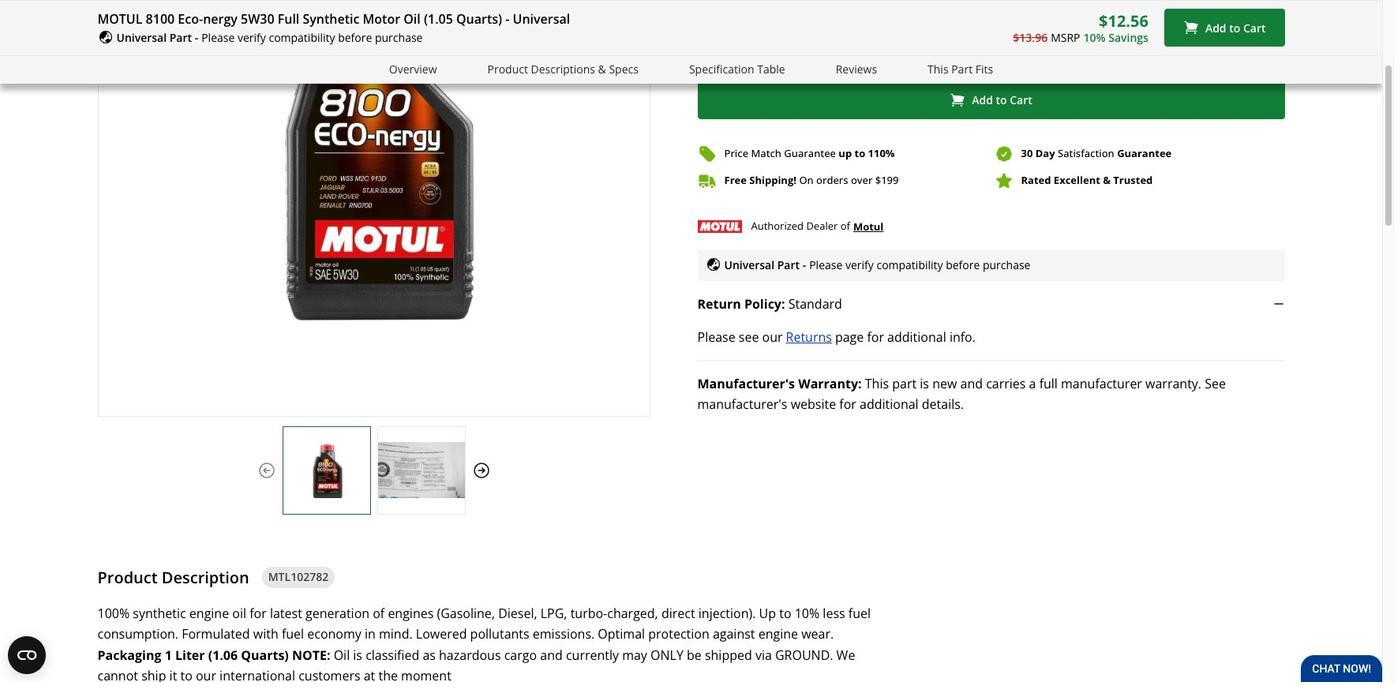 Task type: vqa. For each thing, say whether or not it's contained in the screenshot.
THE COILOVERS image
no



Task type: describe. For each thing, give the bounding box(es) containing it.
reviews link
[[836, 61, 877, 79]]

ordered
[[976, 41, 1024, 58]]

nergy
[[203, 10, 238, 28]]

& for descriptions
[[598, 61, 606, 76]]

$199
[[875, 173, 899, 187]]

to inside 'oil is classified as hazardous cargo and currently may only be shipped via ground. we cannot ship it to our international customers at the moment'
[[180, 667, 193, 682]]

please see our returns page for additional info.
[[698, 328, 976, 346]]

mind.
[[379, 626, 413, 643]]

oil
[[232, 605, 246, 622]]

engines
[[388, 605, 434, 622]]

info.
[[950, 328, 976, 346]]

& for excellent
[[1103, 173, 1111, 187]]

0 vertical spatial part
[[170, 30, 192, 45]]

same
[[906, 41, 938, 58]]

cannot
[[98, 667, 138, 682]]

0 horizontal spatial add to cart
[[972, 93, 1033, 108]]

1 horizontal spatial fuel
[[849, 605, 871, 622]]

1 vertical spatial universal
[[116, 30, 167, 45]]

new
[[933, 375, 957, 392]]

100% synthetic engine oil for latest generation of engines (gasoline, diesel, lpg, turbo-charged, direct injection). up to 10% less fuel consumption. formulated with fuel economy in mind. lowered pollutants emissions. optimal protection against engine wear. packaging 1 liter (1.06 quarts) note:
[[98, 605, 871, 664]]

injection).
[[699, 605, 756, 622]]

1 horizontal spatial our
[[762, 328, 783, 346]]

shipped
[[705, 646, 752, 664]]

1 mtl102782 motul 8100 eco-nergy 5w30 full synthetic motor oil (1.05 quarts) - 2015-2020 wrx / sti, image from the left
[[283, 442, 370, 498]]

note:
[[292, 646, 330, 664]]

decrement image
[[702, 42, 717, 58]]

cart for the top add to cart button
[[1244, 20, 1266, 35]]

8100
[[146, 10, 175, 28]]

2 vertical spatial universal
[[724, 257, 775, 272]]

full
[[278, 10, 300, 28]]

10% inside '$12.56 $13.96 msrp 10% savings'
[[1084, 30, 1106, 45]]

in stock will ship same day if ordered before 3pm est
[[802, 41, 1121, 58]]

(1.06
[[208, 646, 238, 664]]

motul link
[[853, 218, 884, 235]]

diesel,
[[498, 605, 537, 622]]

2 horizontal spatial please
[[809, 257, 843, 272]]

as
[[423, 646, 436, 664]]

at
[[364, 667, 375, 682]]

standard
[[789, 295, 842, 312]]

0 horizontal spatial add
[[972, 93, 993, 108]]

turbo-
[[571, 605, 607, 622]]

policy:
[[744, 295, 785, 312]]

1 vertical spatial compatibility
[[877, 257, 943, 272]]

oil is classified as hazardous cargo and currently may only be shipped via ground. we cannot ship it to our international customers at the moment
[[98, 646, 855, 682]]

this part is new and carries a full manufacturer warranty. see manufacturer's website for additional details.
[[698, 375, 1226, 413]]

5w30
[[241, 10, 274, 28]]

30 day satisfaction guarantee
[[1021, 146, 1172, 161]]

this part fits
[[928, 61, 993, 76]]

0 vertical spatial for
[[867, 328, 884, 346]]

emissions.
[[533, 626, 595, 643]]

our inside 'oil is classified as hazardous cargo and currently may only be shipped via ground. we cannot ship it to our international customers at the moment'
[[196, 667, 216, 682]]

0 horizontal spatial engine
[[189, 605, 229, 622]]

mtl102782
[[268, 570, 329, 585]]

10% inside 100% synthetic engine oil for latest generation of engines (gasoline, diesel, lpg, turbo-charged, direct injection). up to 10% less fuel consumption. formulated with fuel economy in mind. lowered pollutants emissions. optimal protection against engine wear. packaging 1 liter (1.06 quarts) note:
[[795, 605, 820, 622]]

if
[[965, 41, 973, 58]]

with
[[253, 626, 279, 643]]

manufacturer
[[1061, 375, 1142, 392]]

1 horizontal spatial please
[[698, 328, 736, 346]]

2 mtl102782 motul 8100 eco-nergy 5w30 full synthetic motor oil (1.05 quarts) - 2015-2020 wrx / sti, image from the left
[[378, 442, 465, 498]]

manufacturer's
[[698, 375, 795, 392]]

1 horizontal spatial add to cart
[[1206, 20, 1266, 35]]

via
[[756, 646, 772, 664]]

over
[[851, 173, 873, 187]]

day
[[1036, 146, 1055, 161]]

pollutants
[[470, 626, 530, 643]]

1 vertical spatial engine
[[759, 626, 798, 643]]

authorized dealer of motul
[[751, 219, 884, 234]]

2 vertical spatial -
[[803, 257, 806, 272]]

details.
[[922, 395, 964, 413]]

motul 8100 eco-nergy 5w30 full synthetic motor oil (1.05 quarts) - universal
[[98, 10, 570, 28]]

dealer
[[806, 219, 838, 233]]

price
[[724, 146, 749, 161]]

msrp
[[1051, 30, 1081, 45]]

cargo
[[504, 646, 537, 664]]

shipping!
[[750, 173, 797, 187]]

up
[[839, 146, 852, 161]]

optimal
[[598, 626, 645, 643]]

2 horizontal spatial before
[[1027, 41, 1066, 58]]

it
[[169, 667, 177, 682]]

overview
[[389, 61, 437, 76]]

this for part
[[928, 61, 949, 76]]

1
[[165, 646, 172, 664]]

1 vertical spatial add to cart button
[[698, 81, 1285, 119]]

0 horizontal spatial verify
[[238, 30, 266, 45]]

less
[[823, 605, 845, 622]]

for inside 100% synthetic engine oil for latest generation of engines (gasoline, diesel, lpg, turbo-charged, direct injection). up to 10% less fuel consumption. formulated with fuel economy in mind. lowered pollutants emissions. optimal protection against engine wear. packaging 1 liter (1.06 quarts) note:
[[250, 605, 267, 622]]

of inside authorized dealer of motul
[[841, 219, 850, 233]]

formulated
[[182, 626, 250, 643]]

trusted
[[1114, 173, 1153, 187]]

$12.56
[[1099, 10, 1149, 32]]

30
[[1021, 146, 1033, 161]]

motor
[[363, 10, 400, 28]]

returns
[[786, 328, 832, 346]]

ship inside 'oil is classified as hazardous cargo and currently may only be shipped via ground. we cannot ship it to our international customers at the moment'
[[141, 667, 166, 682]]

packaging
[[98, 646, 161, 664]]

1 horizontal spatial ship
[[878, 41, 903, 58]]

0 horizontal spatial purchase
[[375, 30, 423, 45]]

lpg,
[[541, 605, 567, 622]]

return
[[698, 295, 741, 312]]

1 vertical spatial verify
[[846, 257, 874, 272]]

shop pay image
[[1012, 0, 1078, 9]]

1 horizontal spatial oil
[[404, 10, 421, 28]]

manufacturer's warranty:
[[698, 375, 862, 392]]

protection
[[648, 626, 710, 643]]

1 horizontal spatial add
[[1206, 20, 1227, 35]]

up
[[759, 605, 776, 622]]

match
[[751, 146, 782, 161]]

motul
[[98, 10, 142, 28]]

1 horizontal spatial part
[[778, 257, 800, 272]]

product descriptions & specs
[[488, 61, 639, 76]]

rated excellent & trusted
[[1021, 173, 1153, 187]]

1 horizontal spatial before
[[946, 257, 980, 272]]

this for part
[[865, 375, 889, 392]]

authorized
[[751, 219, 804, 233]]

product for product descriptions & specs
[[488, 61, 528, 76]]



Task type: locate. For each thing, give the bounding box(es) containing it.
0 vertical spatial cart
[[1244, 20, 1266, 35]]

0 horizontal spatial and
[[540, 646, 563, 664]]

for down warranty:
[[840, 395, 857, 413]]

free
[[724, 173, 747, 187]]

before left 3pm at the top of the page
[[1027, 41, 1066, 58]]

& left the trusted
[[1103, 173, 1111, 187]]

2 vertical spatial for
[[250, 605, 267, 622]]

0 vertical spatial add to cart
[[1206, 20, 1266, 35]]

is right 'part'
[[920, 375, 929, 392]]

verify down 5w30
[[238, 30, 266, 45]]

-
[[506, 10, 510, 28], [195, 30, 198, 45], [803, 257, 806, 272]]

of left motul
[[841, 219, 850, 233]]

please left see
[[698, 328, 736, 346]]

for right oil
[[250, 605, 267, 622]]

fits
[[976, 61, 993, 76]]

0 horizontal spatial of
[[373, 605, 385, 622]]

warranty:
[[798, 375, 862, 392]]

oil left (1.05
[[404, 10, 421, 28]]

part down the eco-
[[170, 30, 192, 45]]

0 vertical spatial oil
[[404, 10, 421, 28]]

0 horizontal spatial &
[[598, 61, 606, 76]]

1 horizontal spatial -
[[506, 10, 510, 28]]

1 horizontal spatial cart
[[1244, 20, 1266, 35]]

10% right msrp
[[1084, 30, 1106, 45]]

1 vertical spatial universal part - please verify compatibility before purchase
[[724, 257, 1031, 272]]

1 vertical spatial purchase
[[983, 257, 1031, 272]]

is inside this part is new and carries a full manufacturer warranty. see manufacturer's website for additional details.
[[920, 375, 929, 392]]

0 horizontal spatial oil
[[334, 646, 350, 664]]

$13.96
[[1013, 30, 1048, 45]]

1 horizontal spatial quarts)
[[456, 10, 502, 28]]

1 vertical spatial ship
[[141, 667, 166, 682]]

purchase
[[375, 30, 423, 45], [983, 257, 1031, 272]]

universal
[[513, 10, 570, 28], [116, 30, 167, 45], [724, 257, 775, 272]]

excellent
[[1054, 173, 1101, 187]]

0 horizontal spatial part
[[170, 30, 192, 45]]

eco-
[[178, 10, 203, 28]]

quarts) down with
[[241, 646, 289, 664]]

0 vertical spatial our
[[762, 328, 783, 346]]

this part fits link
[[928, 61, 993, 79]]

hazardous
[[439, 646, 501, 664]]

stock
[[818, 41, 852, 58]]

in
[[802, 41, 814, 58]]

verify down motul link
[[846, 257, 874, 272]]

1 vertical spatial product
[[98, 567, 158, 588]]

1 horizontal spatial &
[[1103, 173, 1111, 187]]

motul
[[853, 219, 884, 234]]

100%
[[98, 605, 130, 622]]

synthetic
[[133, 605, 186, 622]]

this inside this part is new and carries a full manufacturer warranty. see manufacturer's website for additional details.
[[865, 375, 889, 392]]

None number field
[[698, 31, 786, 69]]

a
[[1029, 375, 1036, 392]]

0 vertical spatial additional
[[888, 328, 946, 346]]

and inside this part is new and carries a full manufacturer warranty. see manufacturer's website for additional details.
[[960, 375, 983, 392]]

product for product description
[[98, 567, 158, 588]]

additional inside this part is new and carries a full manufacturer warranty. see manufacturer's website for additional details.
[[860, 395, 919, 413]]

product descriptions & specs link
[[488, 61, 639, 79]]

0 vertical spatial add to cart button
[[1165, 9, 1285, 47]]

this inside 'this part fits' link
[[928, 61, 949, 76]]

moment
[[401, 667, 452, 682]]

increment image
[[766, 42, 782, 58]]

1 vertical spatial of
[[373, 605, 385, 622]]

1 vertical spatial this
[[865, 375, 889, 392]]

0 horizontal spatial fuel
[[282, 626, 304, 643]]

oil inside 'oil is classified as hazardous cargo and currently may only be shipped via ground. we cannot ship it to our international customers at the moment'
[[334, 646, 350, 664]]

1 vertical spatial -
[[195, 30, 198, 45]]

0 vertical spatial engine
[[189, 605, 229, 622]]

warranty.
[[1146, 375, 1202, 392]]

additional down 'part'
[[860, 395, 919, 413]]

1 vertical spatial &
[[1103, 173, 1111, 187]]

0 vertical spatial universal
[[513, 10, 570, 28]]

0 vertical spatial -
[[506, 10, 510, 28]]

1 vertical spatial fuel
[[282, 626, 304, 643]]

table
[[757, 61, 785, 76]]

and inside 'oil is classified as hazardous cargo and currently may only be shipped via ground. we cannot ship it to our international customers at the moment'
[[540, 646, 563, 664]]

reviews
[[836, 61, 877, 76]]

to inside 100% synthetic engine oil for latest generation of engines (gasoline, diesel, lpg, turbo-charged, direct injection). up to 10% less fuel consumption. formulated with fuel economy in mind. lowered pollutants emissions. optimal protection against engine wear. packaging 1 liter (1.06 quarts) note:
[[779, 605, 792, 622]]

0 horizontal spatial this
[[865, 375, 889, 392]]

0 vertical spatial please
[[201, 30, 235, 45]]

motul image
[[698, 216, 742, 238]]

universal part - please verify compatibility before purchase down 5w30
[[116, 30, 423, 45]]

descriptions
[[531, 61, 595, 76]]

0 vertical spatial product
[[488, 61, 528, 76]]

description
[[162, 567, 249, 588]]

2 vertical spatial please
[[698, 328, 736, 346]]

open widget image
[[8, 636, 46, 674]]

- down the eco-
[[195, 30, 198, 45]]

before down motul 8100 eco-nergy 5w30 full synthetic motor oil (1.05 quarts) - universal
[[338, 30, 372, 45]]

for inside this part is new and carries a full manufacturer warranty. see manufacturer's website for additional details.
[[840, 395, 857, 413]]

our down liter
[[196, 667, 216, 682]]

1 horizontal spatial universal part - please verify compatibility before purchase
[[724, 257, 1031, 272]]

1 guarantee from the left
[[784, 146, 836, 161]]

currently
[[566, 646, 619, 664]]

universal up product descriptions & specs
[[513, 10, 570, 28]]

0 horizontal spatial universal part - please verify compatibility before purchase
[[116, 30, 423, 45]]

see
[[1205, 375, 1226, 392]]

please down dealer
[[809, 257, 843, 272]]

0 vertical spatial add
[[1206, 20, 1227, 35]]

guarantee
[[784, 146, 836, 161], [1117, 146, 1172, 161]]

1 horizontal spatial and
[[960, 375, 983, 392]]

0 vertical spatial verify
[[238, 30, 266, 45]]

mtl102782 motul 8100 eco-nergy 5w30 full synthetic motor oil (1.05 quarts) - 2015-2020 wrx / sti, image
[[283, 442, 370, 498], [378, 442, 465, 498]]

oil
[[404, 10, 421, 28], [334, 646, 350, 664]]

0 vertical spatial universal part - please verify compatibility before purchase
[[116, 30, 423, 45]]

product up the '100%'
[[98, 567, 158, 588]]

- right (1.05
[[506, 10, 510, 28]]

1 vertical spatial our
[[196, 667, 216, 682]]

carries
[[986, 375, 1026, 392]]

engine down up
[[759, 626, 798, 643]]

and down emissions. at the left bottom of page
[[540, 646, 563, 664]]

110%
[[868, 146, 895, 161]]

satisfaction
[[1058, 146, 1115, 161]]

overview link
[[389, 61, 437, 79]]

is down economy
[[353, 646, 362, 664]]

1 horizontal spatial verify
[[846, 257, 874, 272]]

engine
[[189, 605, 229, 622], [759, 626, 798, 643]]

oil down economy
[[334, 646, 350, 664]]

1 horizontal spatial this
[[928, 61, 949, 76]]

and
[[960, 375, 983, 392], [540, 646, 563, 664]]

quarts) right (1.05
[[456, 10, 502, 28]]

international
[[220, 667, 295, 682]]

consumption.
[[98, 626, 178, 643]]

0 horizontal spatial please
[[201, 30, 235, 45]]

may
[[622, 646, 647, 664]]

1 horizontal spatial is
[[920, 375, 929, 392]]

returns link
[[786, 327, 832, 347]]

only
[[651, 646, 684, 664]]

0 horizontal spatial quarts)
[[241, 646, 289, 664]]

1 vertical spatial oil
[[334, 646, 350, 664]]

(1.05
[[424, 10, 453, 28]]

our right see
[[762, 328, 783, 346]]

universal part - please verify compatibility before purchase
[[116, 30, 423, 45], [724, 257, 1031, 272]]

0 vertical spatial &
[[598, 61, 606, 76]]

1 vertical spatial add
[[972, 93, 993, 108]]

- up standard
[[803, 257, 806, 272]]

universal part - please verify compatibility before purchase down motul link
[[724, 257, 1031, 272]]

full
[[1040, 375, 1058, 392]]

0 horizontal spatial guarantee
[[784, 146, 836, 161]]

0 vertical spatial fuel
[[849, 605, 871, 622]]

& left specs
[[598, 61, 606, 76]]

0 horizontal spatial mtl102782 motul 8100 eco-nergy 5w30 full synthetic motor oil (1.05 quarts) - 2015-2020 wrx / sti, image
[[283, 442, 370, 498]]

wear.
[[802, 626, 834, 643]]

0 horizontal spatial cart
[[1010, 93, 1033, 108]]

this left 'part'
[[865, 375, 889, 392]]

go to right image image
[[472, 461, 491, 480]]

1 vertical spatial part
[[952, 61, 973, 76]]

1 horizontal spatial engine
[[759, 626, 798, 643]]

part down authorized
[[778, 257, 800, 272]]

0 horizontal spatial compatibility
[[269, 30, 335, 45]]

2 vertical spatial part
[[778, 257, 800, 272]]

1 vertical spatial and
[[540, 646, 563, 664]]

1 horizontal spatial 10%
[[1084, 30, 1106, 45]]

0 vertical spatial of
[[841, 219, 850, 233]]

see
[[739, 328, 759, 346]]

0 vertical spatial quarts)
[[456, 10, 502, 28]]

engine up formulated
[[189, 605, 229, 622]]

compatibility down full at top
[[269, 30, 335, 45]]

on
[[799, 173, 814, 187]]

fuel right less
[[849, 605, 871, 622]]

ship right will
[[878, 41, 903, 58]]

against
[[713, 626, 755, 643]]

cart for the bottommost add to cart button
[[1010, 93, 1033, 108]]

2 horizontal spatial for
[[867, 328, 884, 346]]

latest
[[270, 605, 302, 622]]

1 vertical spatial 10%
[[795, 605, 820, 622]]

0 vertical spatial ship
[[878, 41, 903, 58]]

0 horizontal spatial before
[[338, 30, 372, 45]]

0 vertical spatial and
[[960, 375, 983, 392]]

product left descriptions
[[488, 61, 528, 76]]

liter
[[175, 646, 205, 664]]

1 horizontal spatial of
[[841, 219, 850, 233]]

specification
[[689, 61, 754, 76]]

ground.
[[775, 646, 833, 664]]

additional left info.
[[888, 328, 946, 346]]

of
[[841, 219, 850, 233], [373, 605, 385, 622]]

free shipping! on orders over $199
[[724, 173, 899, 187]]

customers
[[299, 667, 360, 682]]

direct
[[662, 605, 695, 622]]

1 vertical spatial is
[[353, 646, 362, 664]]

compatibility
[[269, 30, 335, 45], [877, 257, 943, 272]]

for right page
[[867, 328, 884, 346]]

1 vertical spatial quarts)
[[241, 646, 289, 664]]

lowered
[[416, 626, 467, 643]]

of up in
[[373, 605, 385, 622]]

(gasoline,
[[437, 605, 495, 622]]

fuel down latest
[[282, 626, 304, 643]]

classified
[[366, 646, 419, 664]]

add
[[1206, 20, 1227, 35], [972, 93, 993, 108]]

guarantee up the trusted
[[1117, 146, 1172, 161]]

will
[[855, 41, 875, 58]]

product description
[[98, 567, 249, 588]]

0 vertical spatial purchase
[[375, 30, 423, 45]]

guarantee up free shipping! on orders over $199 at the right top of page
[[784, 146, 836, 161]]

cart
[[1244, 20, 1266, 35], [1010, 93, 1033, 108]]

specs
[[609, 61, 639, 76]]

quarts) inside 100% synthetic engine oil for latest generation of engines (gasoline, diesel, lpg, turbo-charged, direct injection). up to 10% less fuel consumption. formulated with fuel economy in mind. lowered pollutants emissions. optimal protection against engine wear. packaging 1 liter (1.06 quarts) note:
[[241, 646, 289, 664]]

10% up wear.
[[795, 605, 820, 622]]

compatibility down motul link
[[877, 257, 943, 272]]

please down nergy
[[201, 30, 235, 45]]

ship left it
[[141, 667, 166, 682]]

0 horizontal spatial product
[[98, 567, 158, 588]]

this down day
[[928, 61, 949, 76]]

verify
[[238, 30, 266, 45], [846, 257, 874, 272]]

0 horizontal spatial -
[[195, 30, 198, 45]]

return policy: standard
[[698, 295, 842, 312]]

0 horizontal spatial universal
[[116, 30, 167, 45]]

is inside 'oil is classified as hazardous cargo and currently may only be shipped via ground. we cannot ship it to our international customers at the moment'
[[353, 646, 362, 664]]

we
[[837, 646, 855, 664]]

2 horizontal spatial universal
[[724, 257, 775, 272]]

universal down 8100
[[116, 30, 167, 45]]

1 horizontal spatial guarantee
[[1117, 146, 1172, 161]]

rated
[[1021, 173, 1051, 187]]

0 horizontal spatial for
[[250, 605, 267, 622]]

please
[[201, 30, 235, 45], [809, 257, 843, 272], [698, 328, 736, 346]]

1 vertical spatial add to cart
[[972, 93, 1033, 108]]

universal up policy:
[[724, 257, 775, 272]]

2 horizontal spatial part
[[952, 61, 973, 76]]

part down in stock will ship same day if ordered before 3pm est
[[952, 61, 973, 76]]

0 horizontal spatial is
[[353, 646, 362, 664]]

website
[[791, 395, 836, 413]]

savings
[[1109, 30, 1149, 45]]

1 horizontal spatial universal
[[513, 10, 570, 28]]

1 horizontal spatial purchase
[[983, 257, 1031, 272]]

manufacturer's
[[698, 395, 788, 413]]

1 vertical spatial cart
[[1010, 93, 1033, 108]]

of inside 100% synthetic engine oil for latest generation of engines (gasoline, diesel, lpg, turbo-charged, direct injection). up to 10% less fuel consumption. formulated with fuel economy in mind. lowered pollutants emissions. optimal protection against engine wear. packaging 1 liter (1.06 quarts) note:
[[373, 605, 385, 622]]

2 guarantee from the left
[[1117, 146, 1172, 161]]

3pm
[[1069, 41, 1097, 58]]

and right new
[[960, 375, 983, 392]]

0 vertical spatial 10%
[[1084, 30, 1106, 45]]

1 horizontal spatial compatibility
[[877, 257, 943, 272]]

before up info.
[[946, 257, 980, 272]]

for
[[867, 328, 884, 346], [840, 395, 857, 413], [250, 605, 267, 622]]

be
[[687, 646, 702, 664]]



